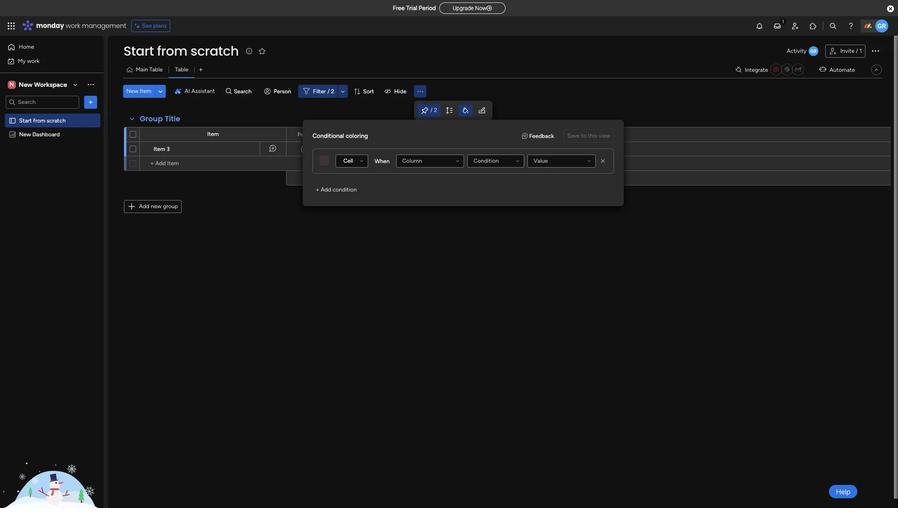 Task type: locate. For each thing, give the bounding box(es) containing it.
free
[[393, 4, 405, 12]]

1 vertical spatial work
[[27, 57, 39, 64]]

/ inside invite / 1 button
[[856, 48, 858, 54]]

Status field
[[344, 130, 365, 139]]

new item button
[[123, 85, 155, 98]]

2 vertical spatial item
[[154, 146, 165, 153]]

list box
[[0, 112, 104, 251]]

scratch
[[191, 42, 239, 60], [47, 117, 66, 124]]

new
[[19, 81, 32, 88], [126, 88, 138, 95], [19, 131, 31, 138]]

1 horizontal spatial start from scratch
[[124, 42, 239, 60]]

1 horizontal spatial 2
[[434, 107, 437, 114]]

person button
[[261, 85, 296, 98]]

work right my
[[27, 57, 39, 64]]

item for item
[[207, 131, 219, 138]]

1 horizontal spatial add
[[321, 187, 331, 193]]

0 horizontal spatial table
[[149, 66, 163, 73]]

0 vertical spatial add
[[321, 187, 331, 193]]

greg robinson image
[[875, 20, 888, 33]]

new inside 'button'
[[126, 88, 138, 95]]

0 horizontal spatial add
[[139, 203, 149, 210]]

1 horizontal spatial item
[[154, 146, 165, 153]]

3
[[167, 146, 170, 153]]

item for item 3
[[154, 146, 165, 153]]

main table
[[136, 66, 163, 73]]

item left 3
[[154, 146, 165, 153]]

0 vertical spatial 2
[[331, 88, 334, 95]]

2 table from the left
[[175, 66, 188, 73]]

work inside "my work" button
[[27, 57, 39, 64]]

start up 'main'
[[124, 42, 154, 60]]

0 vertical spatial start
[[124, 42, 154, 60]]

menu image
[[416, 88, 424, 95]]

start from scratch up new dashboard in the top left of the page
[[19, 117, 66, 124]]

Search field
[[232, 86, 256, 97]]

0 vertical spatial item
[[140, 88, 151, 95]]

item 3
[[154, 146, 170, 153]]

0 horizontal spatial person
[[274, 88, 291, 95]]

table button
[[169, 63, 194, 76]]

start from scratch up table button
[[124, 42, 239, 60]]

0 horizontal spatial from
[[33, 117, 45, 124]]

help button
[[829, 486, 857, 499]]

1
[[860, 48, 862, 54]]

dapulse integrations image
[[735, 67, 742, 73]]

1 vertical spatial from
[[33, 117, 45, 124]]

view
[[599, 132, 610, 139]]

upgrade now
[[453, 5, 487, 11]]

item left angle down "image" at the top left of page
[[140, 88, 151, 95]]

filter / 2
[[313, 88, 334, 95]]

0 vertical spatial options image
[[870, 46, 880, 56]]

add view image
[[199, 67, 203, 73]]

0 horizontal spatial item
[[140, 88, 151, 95]]

new dashboard
[[19, 131, 60, 138]]

coloring
[[346, 132, 368, 140]]

2 vertical spatial /
[[430, 107, 433, 114]]

public board image
[[9, 117, 16, 125]]

item
[[140, 88, 151, 95], [207, 131, 219, 138], [154, 146, 165, 153]]

start from scratch
[[124, 42, 239, 60], [19, 117, 66, 124]]

0 vertical spatial scratch
[[191, 42, 239, 60]]

1 horizontal spatial work
[[66, 21, 80, 30]]

show board description image
[[244, 47, 254, 55]]

start from scratch inside list box
[[19, 117, 66, 124]]

condition
[[333, 187, 357, 193]]

person inside popup button
[[274, 88, 291, 95]]

from up table button
[[157, 42, 187, 60]]

workspace selection element
[[8, 80, 68, 90]]

1 vertical spatial options image
[[87, 98, 95, 106]]

/ inside '/ 2' dropdown button
[[430, 107, 433, 114]]

person
[[274, 88, 291, 95], [297, 131, 315, 138]]

0 horizontal spatial 2
[[331, 88, 334, 95]]

save to this view button
[[564, 130, 614, 143]]

1 horizontal spatial person
[[297, 131, 315, 138]]

from up new dashboard in the top left of the page
[[33, 117, 45, 124]]

new for new workspace
[[19, 81, 32, 88]]

1 vertical spatial person
[[297, 131, 315, 138]]

person inside field
[[297, 131, 315, 138]]

1 vertical spatial start
[[19, 117, 32, 124]]

options image
[[870, 46, 880, 56], [87, 98, 95, 106]]

new down 'main'
[[126, 88, 138, 95]]

select product image
[[7, 22, 15, 30]]

save to this view
[[567, 132, 610, 139]]

1 horizontal spatial start
[[124, 42, 154, 60]]

group
[[163, 203, 178, 210]]

add
[[321, 187, 331, 193], [139, 203, 149, 210]]

new item
[[126, 88, 151, 95]]

new inside list box
[[19, 131, 31, 138]]

add inside button
[[321, 187, 331, 193]]

0 horizontal spatial /
[[327, 88, 330, 95]]

new inside workspace selection element
[[19, 81, 32, 88]]

invite
[[840, 48, 854, 54]]

1 vertical spatial item
[[207, 131, 219, 138]]

scratch up "dashboard"
[[47, 117, 66, 124]]

0 horizontal spatial start
[[19, 117, 32, 124]]

workspace options image
[[87, 81, 95, 89]]

28
[[414, 146, 420, 153]]

notifications image
[[755, 22, 764, 30]]

1 table from the left
[[149, 66, 163, 73]]

0 horizontal spatial start from scratch
[[19, 117, 66, 124]]

0 vertical spatial person
[[274, 88, 291, 95]]

sort
[[363, 88, 374, 95]]

0 vertical spatial start from scratch
[[124, 42, 239, 60]]

feedback
[[529, 133, 554, 140]]

from inside list box
[[33, 117, 45, 124]]

0 horizontal spatial work
[[27, 57, 39, 64]]

table right 'main'
[[149, 66, 163, 73]]

stuck
[[347, 146, 362, 153]]

0 horizontal spatial scratch
[[47, 117, 66, 124]]

option
[[0, 113, 104, 115]]

1 vertical spatial scratch
[[47, 117, 66, 124]]

table
[[149, 66, 163, 73], [175, 66, 188, 73]]

work right monday
[[66, 21, 80, 30]]

monday
[[36, 21, 64, 30]]

table down the start from scratch field
[[175, 66, 188, 73]]

upgrade now link
[[439, 2, 505, 14]]

0 vertical spatial from
[[157, 42, 187, 60]]

scratch up the add view image
[[191, 42, 239, 60]]

1 horizontal spatial /
[[430, 107, 433, 114]]

start
[[124, 42, 154, 60], [19, 117, 32, 124]]

+ add condition button
[[312, 184, 360, 197]]

options image right 1
[[870, 46, 880, 56]]

Group Title field
[[138, 114, 182, 124]]

condition
[[474, 158, 499, 165]]

2 horizontal spatial item
[[207, 131, 219, 138]]

1 vertical spatial /
[[327, 88, 330, 95]]

1 vertical spatial 2
[[434, 107, 437, 114]]

nov 28
[[403, 146, 420, 153]]

2
[[331, 88, 334, 95], [434, 107, 437, 114]]

v2 search image
[[226, 87, 232, 96]]

options image down workspace options icon
[[87, 98, 95, 106]]

1 horizontal spatial options image
[[870, 46, 880, 56]]

start right public board icon
[[19, 117, 32, 124]]

add right +
[[321, 187, 331, 193]]

/ for 1
[[856, 48, 858, 54]]

Search in workspace field
[[17, 98, 68, 107]]

0 vertical spatial /
[[856, 48, 858, 54]]

conditional coloring
[[312, 132, 368, 140]]

/
[[856, 48, 858, 54], [327, 88, 330, 95], [430, 107, 433, 114]]

home
[[19, 43, 34, 50]]

conditional
[[312, 132, 344, 140]]

cell
[[343, 158, 353, 165]]

0 vertical spatial work
[[66, 21, 80, 30]]

1 horizontal spatial table
[[175, 66, 188, 73]]

hide button
[[381, 85, 411, 98]]

add new group button
[[124, 200, 182, 213]]

1 horizontal spatial from
[[157, 42, 187, 60]]

now
[[475, 5, 487, 11]]

work
[[66, 21, 80, 30], [27, 57, 39, 64]]

group
[[140, 114, 163, 124]]

status
[[346, 131, 363, 138]]

new right the public dashboard 'image'
[[19, 131, 31, 138]]

add left new
[[139, 203, 149, 210]]

item inside 'button'
[[140, 88, 151, 95]]

new right n
[[19, 81, 32, 88]]

1 vertical spatial add
[[139, 203, 149, 210]]

/ for 2
[[327, 88, 330, 95]]

2 inside dropdown button
[[434, 107, 437, 114]]

2 horizontal spatial /
[[856, 48, 858, 54]]

from
[[157, 42, 187, 60], [33, 117, 45, 124]]

1 vertical spatial start from scratch
[[19, 117, 66, 124]]

0 horizontal spatial options image
[[87, 98, 95, 106]]

item up + add item text field
[[207, 131, 219, 138]]

ai assistant button
[[172, 85, 218, 98]]



Task type: describe. For each thing, give the bounding box(es) containing it.
lottie animation element
[[0, 427, 104, 509]]

ai assistant
[[185, 88, 215, 95]]

hide
[[394, 88, 406, 95]]

apps image
[[809, 22, 817, 30]]

lottie animation image
[[0, 427, 104, 509]]

group title
[[140, 114, 180, 124]]

sort button
[[350, 85, 379, 98]]

new workspace
[[19, 81, 67, 88]]

feedback link
[[522, 132, 554, 140]]

home button
[[5, 41, 87, 54]]

Start from scratch field
[[121, 42, 241, 60]]

filter
[[313, 88, 326, 95]]

Person field
[[295, 130, 317, 139]]

my work button
[[5, 55, 87, 68]]

see plans
[[142, 22, 167, 29]]

upgrade
[[453, 5, 474, 11]]

save
[[567, 132, 580, 139]]

work for monday
[[66, 21, 80, 30]]

management
[[82, 21, 126, 30]]

invite / 1
[[840, 48, 862, 54]]

see
[[142, 22, 152, 29]]

+ add condition
[[316, 187, 357, 193]]

workspace image
[[8, 80, 16, 89]]

arrow down image
[[338, 87, 348, 96]]

title
[[165, 114, 180, 124]]

add new group
[[139, 203, 178, 210]]

1 horizontal spatial scratch
[[191, 42, 239, 60]]

ai
[[185, 88, 190, 95]]

this
[[588, 132, 597, 139]]

/ 2 button
[[417, 104, 440, 117]]

nov
[[403, 146, 413, 153]]

see plans button
[[131, 20, 170, 32]]

integrate
[[745, 66, 768, 73]]

new for new item
[[126, 88, 138, 95]]

add inside button
[[139, 203, 149, 210]]

inbox image
[[773, 22, 781, 30]]

help image
[[847, 22, 855, 30]]

v2 user feedback image
[[522, 133, 528, 140]]

to
[[581, 132, 586, 139]]

free trial period
[[393, 4, 436, 12]]

remove sort image
[[599, 157, 607, 165]]

1 image
[[779, 17, 787, 26]]

monday work management
[[36, 21, 126, 30]]

activity button
[[784, 45, 822, 58]]

trial
[[406, 4, 417, 12]]

automate
[[830, 66, 855, 73]]

main
[[136, 66, 148, 73]]

new
[[151, 203, 162, 210]]

my work
[[18, 57, 39, 64]]

dashboard
[[32, 131, 60, 138]]

+
[[316, 187, 319, 193]]

when
[[375, 158, 390, 165]]

search everything image
[[829, 22, 837, 30]]

period
[[419, 4, 436, 12]]

/ 2
[[430, 107, 437, 114]]

dapulse close image
[[887, 5, 894, 13]]

workspace
[[34, 81, 67, 88]]

public dashboard image
[[9, 131, 16, 138]]

main table button
[[123, 63, 169, 76]]

activity
[[787, 48, 807, 54]]

invite members image
[[791, 22, 799, 30]]

work for my
[[27, 57, 39, 64]]

my
[[18, 57, 26, 64]]

n
[[10, 81, 14, 88]]

new for new dashboard
[[19, 131, 31, 138]]

ai logo image
[[175, 88, 181, 95]]

column
[[402, 158, 422, 165]]

+ Add Item text field
[[144, 159, 282, 169]]

plans
[[153, 22, 167, 29]]

add to favorites image
[[258, 47, 266, 55]]

help
[[836, 488, 850, 496]]

dapulse rightstroke image
[[487, 5, 492, 11]]

autopilot image
[[819, 64, 826, 75]]

collapse board header image
[[873, 67, 880, 73]]

assistant
[[191, 88, 215, 95]]

list box containing start from scratch
[[0, 112, 104, 251]]

value
[[534, 158, 548, 165]]

invite / 1 button
[[825, 45, 866, 58]]

angle down image
[[158, 88, 162, 94]]



Task type: vqa. For each thing, say whether or not it's contained in the screenshot.
Start From Scratch to the bottom
yes



